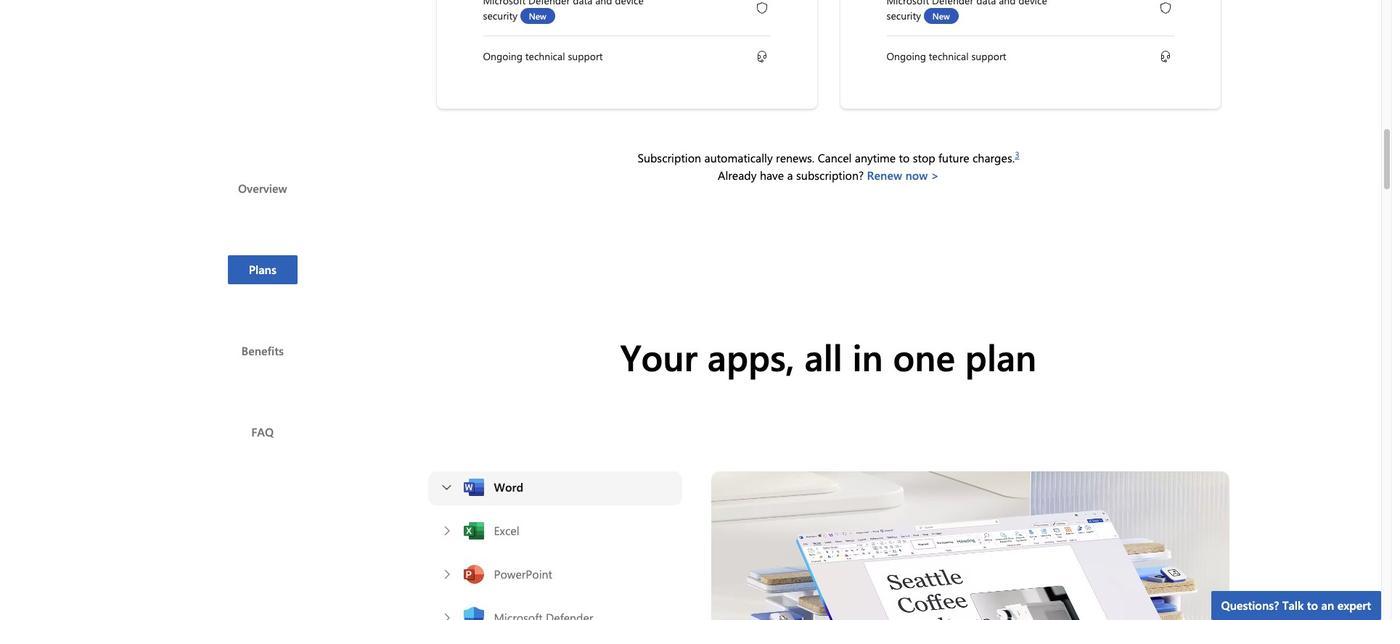 Task type: locate. For each thing, give the bounding box(es) containing it.
1 horizontal spatial ongoing
[[887, 50, 927, 63]]

1 security from the left
[[483, 8, 518, 22]]

one
[[894, 333, 956, 381]]

to
[[899, 150, 910, 166], [1308, 598, 1319, 614]]

your apps, all in one plan
[[621, 333, 1037, 381]]

support
[[568, 50, 603, 63], [972, 50, 1007, 63]]

0 horizontal spatial new button
[[520, 8, 555, 24]]

new
[[529, 10, 547, 21], [933, 10, 950, 21]]

1 microsoft from the left
[[483, 0, 526, 7]]

1 horizontal spatial new
[[933, 10, 950, 21]]

1 defender from the left
[[529, 0, 570, 7]]

0 vertical spatial to
[[899, 150, 910, 166]]

1 device from the left
[[615, 0, 644, 7]]

1 horizontal spatial device
[[1019, 0, 1048, 7]]

an
[[1322, 598, 1335, 614]]

0 horizontal spatial technical
[[526, 50, 565, 63]]

1 horizontal spatial ongoing technical support
[[887, 50, 1007, 63]]

and
[[596, 0, 613, 7], [999, 0, 1016, 7]]

already
[[718, 168, 757, 183]]

0 horizontal spatial microsoft
[[483, 0, 526, 7]]

ongoing technical support
[[483, 50, 603, 63], [887, 50, 1007, 63]]

1 and from the left
[[596, 0, 613, 7]]

2 ongoing technical support from the left
[[887, 50, 1007, 63]]

a stylized design of a word document. image
[[711, 472, 1230, 621]]

benefits
[[242, 343, 284, 358]]

security
[[483, 8, 518, 22], [887, 8, 921, 22]]

apps,
[[708, 333, 795, 381]]

3
[[1015, 149, 1020, 160]]

1 data from the left
[[573, 0, 593, 7]]

0 horizontal spatial defender
[[529, 0, 570, 7]]

1 ongoing from the left
[[483, 50, 523, 63]]

0 horizontal spatial data
[[573, 0, 593, 7]]

1 horizontal spatial to
[[1308, 598, 1319, 614]]

to left an
[[1308, 598, 1319, 614]]

1 technical from the left
[[526, 50, 565, 63]]

defender for second new 'popup button' from left
[[932, 0, 974, 7]]

3 link
[[1015, 149, 1020, 160]]

technical
[[526, 50, 565, 63], [929, 50, 969, 63]]

word
[[494, 480, 524, 495]]

1 horizontal spatial technical
[[929, 50, 969, 63]]

subscription automatically renews. cancel anytime to stop future charges. 3 already have a subscription? renew now >
[[638, 149, 1020, 183]]

1 horizontal spatial new button
[[924, 8, 959, 24]]

2 data from the left
[[977, 0, 997, 7]]

device
[[615, 0, 644, 7], [1019, 0, 1048, 7]]

0 horizontal spatial and
[[596, 0, 613, 7]]

1 horizontal spatial microsoft
[[887, 0, 930, 7]]

defender
[[529, 0, 570, 7], [932, 0, 974, 7]]

1 new from the left
[[529, 10, 547, 21]]

2 security from the left
[[887, 8, 921, 22]]

microsoft
[[483, 0, 526, 7], [887, 0, 930, 7]]

0 horizontal spatial ongoing
[[483, 50, 523, 63]]

0 horizontal spatial microsoft defender data and device security
[[483, 0, 644, 22]]

0 horizontal spatial device
[[615, 0, 644, 7]]

questions? talk to an expert
[[1222, 598, 1372, 614]]

microsoft defender data and device security
[[483, 0, 644, 22], [887, 0, 1048, 22]]

powerpoint
[[494, 567, 553, 582]]

0 horizontal spatial security
[[483, 8, 518, 22]]

1 vertical spatial to
[[1308, 598, 1319, 614]]

overview button
[[228, 174, 297, 203]]

questions? talk to an expert button
[[1212, 592, 1382, 621]]

anytime
[[855, 150, 896, 166]]

1 horizontal spatial security
[[887, 8, 921, 22]]

0 horizontal spatial to
[[899, 150, 910, 166]]

overview
[[238, 180, 287, 196]]

1 horizontal spatial data
[[977, 0, 997, 7]]

1 horizontal spatial support
[[972, 50, 1007, 63]]

stop
[[913, 150, 936, 166]]

future
[[939, 150, 970, 166]]

ongoing
[[483, 50, 523, 63], [887, 50, 927, 63]]

new button
[[520, 8, 555, 24], [924, 8, 959, 24]]

1 horizontal spatial microsoft defender data and device security
[[887, 0, 1048, 22]]

1 horizontal spatial and
[[999, 0, 1016, 7]]

2 defender from the left
[[932, 0, 974, 7]]

security for second new 'popup button' from left
[[887, 8, 921, 22]]

faq
[[251, 424, 274, 440]]

to up renew now > link
[[899, 150, 910, 166]]

1 horizontal spatial defender
[[932, 0, 974, 7]]

data
[[573, 0, 593, 7], [977, 0, 997, 7]]

now
[[906, 168, 928, 183]]

0 horizontal spatial new
[[529, 10, 547, 21]]

0 horizontal spatial ongoing technical support
[[483, 50, 603, 63]]

0 horizontal spatial support
[[568, 50, 603, 63]]



Task type: describe. For each thing, give the bounding box(es) containing it.
talk
[[1283, 598, 1305, 614]]

powerpoint button
[[428, 559, 682, 593]]

renews.
[[776, 150, 815, 166]]

1 new button from the left
[[520, 8, 555, 24]]

2 ongoing from the left
[[887, 50, 927, 63]]

plans button
[[228, 255, 297, 284]]

2 support from the left
[[972, 50, 1007, 63]]

security for first new 'popup button' from the left
[[483, 8, 518, 22]]

excel
[[494, 524, 520, 539]]

2 and from the left
[[999, 0, 1016, 7]]

subscription
[[638, 150, 702, 166]]

plans
[[249, 262, 277, 277]]

excel button
[[428, 516, 682, 550]]

subscription?
[[797, 168, 864, 183]]

your
[[621, 333, 698, 381]]

expert
[[1338, 598, 1372, 614]]

plan
[[966, 333, 1037, 381]]

a
[[788, 168, 793, 183]]

2 technical from the left
[[929, 50, 969, 63]]

charges.
[[973, 150, 1015, 166]]

2 microsoft defender data and device security from the left
[[887, 0, 1048, 22]]

2 new button from the left
[[924, 8, 959, 24]]

renew
[[867, 168, 903, 183]]

automatically
[[705, 150, 773, 166]]

to inside subscription automatically renews. cancel anytime to stop future charges. 3 already have a subscription? renew now >
[[899, 150, 910, 166]]

cancel
[[818, 150, 852, 166]]

1 support from the left
[[568, 50, 603, 63]]

questions?
[[1222, 598, 1280, 614]]

in
[[853, 333, 884, 381]]

2 microsoft from the left
[[887, 0, 930, 7]]

2 device from the left
[[1019, 0, 1048, 7]]

1 ongoing technical support from the left
[[483, 50, 603, 63]]

renew now > link
[[867, 168, 940, 183]]

word button
[[428, 472, 682, 506]]

have
[[760, 168, 784, 183]]

benefits button
[[228, 337, 297, 366]]

to inside the questions? talk to an expert dropdown button
[[1308, 598, 1319, 614]]

1 microsoft defender data and device security from the left
[[483, 0, 644, 22]]

defender for first new 'popup button' from the left
[[529, 0, 570, 7]]

2 new from the left
[[933, 10, 950, 21]]

all
[[805, 333, 843, 381]]

faq button
[[228, 418, 297, 447]]

>
[[932, 168, 940, 183]]



Task type: vqa. For each thing, say whether or not it's contained in the screenshot.
support
yes



